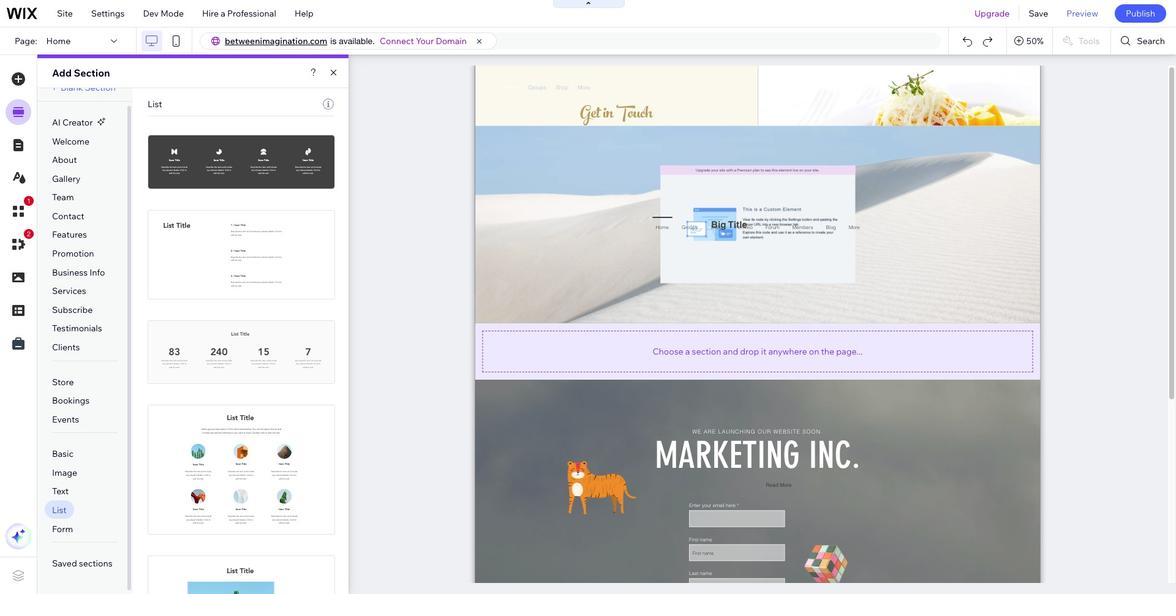 Task type: describe. For each thing, give the bounding box(es) containing it.
preview
[[1067, 8, 1098, 19]]

saved sections
[[52, 558, 112, 569]]

ai creator
[[52, 117, 93, 128]]

upgrade
[[975, 8, 1010, 19]]

betweenimagination.com
[[225, 36, 327, 47]]

2 button
[[6, 229, 34, 257]]

search button
[[1111, 28, 1176, 55]]

50% button
[[1007, 28, 1052, 55]]

1 horizontal spatial list
[[148, 99, 162, 110]]

is available. connect your domain
[[330, 36, 467, 47]]

basic
[[52, 449, 73, 460]]

preview button
[[1058, 0, 1108, 27]]

saved
[[52, 558, 77, 569]]

publish button
[[1115, 4, 1166, 23]]

store
[[52, 376, 74, 387]]

ai
[[52, 117, 61, 128]]

save
[[1029, 8, 1048, 19]]

add section
[[52, 67, 110, 79]]

site
[[57, 8, 73, 19]]

connect
[[380, 36, 414, 47]]

events
[[52, 414, 79, 425]]

tools button
[[1053, 28, 1111, 55]]

publish
[[1126, 8, 1155, 19]]

sections
[[79, 558, 112, 569]]

blank
[[61, 82, 83, 93]]

welcome
[[52, 136, 89, 147]]

promotion
[[52, 248, 94, 259]]

2
[[27, 230, 31, 238]]

business
[[52, 267, 88, 278]]

home
[[46, 36, 71, 47]]

text
[[52, 486, 69, 497]]

about
[[52, 154, 77, 166]]

contact
[[52, 211, 84, 222]]

professional
[[227, 8, 276, 19]]

is
[[330, 36, 337, 46]]

the
[[821, 346, 834, 357]]

on
[[809, 346, 819, 357]]

blank section
[[61, 82, 116, 93]]

dev
[[143, 8, 159, 19]]

choose a section and drop it anywhere on the page...
[[653, 346, 863, 357]]

choose
[[653, 346, 683, 357]]

1 button
[[6, 196, 34, 224]]

0 horizontal spatial list
[[52, 505, 67, 516]]

search
[[1137, 36, 1165, 47]]

services
[[52, 286, 86, 297]]

mode
[[161, 8, 184, 19]]



Task type: locate. For each thing, give the bounding box(es) containing it.
0 vertical spatial a
[[221, 8, 225, 19]]

0 horizontal spatial a
[[221, 8, 225, 19]]

list
[[148, 99, 162, 110], [52, 505, 67, 516]]

help
[[295, 8, 314, 19]]

1 vertical spatial a
[[685, 346, 690, 357]]

image
[[52, 467, 77, 478]]

info
[[90, 267, 105, 278]]

1 horizontal spatial a
[[685, 346, 690, 357]]

features
[[52, 229, 87, 240]]

a for section
[[685, 346, 690, 357]]

business info
[[52, 267, 105, 278]]

add
[[52, 67, 72, 79]]

it
[[761, 346, 767, 357]]

1 vertical spatial list
[[52, 505, 67, 516]]

form
[[52, 524, 73, 535]]

page...
[[836, 346, 863, 357]]

section
[[74, 67, 110, 79], [85, 82, 116, 93]]

dev mode
[[143, 8, 184, 19]]

section for add section
[[74, 67, 110, 79]]

a left section
[[685, 346, 690, 357]]

section
[[692, 346, 721, 357]]

section up the 'blank section'
[[74, 67, 110, 79]]

0 vertical spatial list
[[148, 99, 162, 110]]

hire a professional
[[202, 8, 276, 19]]

50%
[[1027, 36, 1044, 47]]

tools
[[1079, 36, 1100, 47]]

a
[[221, 8, 225, 19], [685, 346, 690, 357]]

subscribe
[[52, 304, 93, 315]]

anywhere
[[768, 346, 807, 357]]

drop
[[740, 346, 759, 357]]

and
[[723, 346, 738, 357]]

settings
[[91, 8, 125, 19]]

bookings
[[52, 395, 90, 406]]

domain
[[436, 36, 467, 47]]

hire
[[202, 8, 219, 19]]

save button
[[1020, 0, 1058, 27]]

a right hire
[[221, 8, 225, 19]]

gallery
[[52, 173, 80, 184]]

available.
[[339, 36, 375, 46]]

team
[[52, 192, 74, 203]]

testimonials
[[52, 323, 102, 334]]

a for professional
[[221, 8, 225, 19]]

section down "add section"
[[85, 82, 116, 93]]

section for blank section
[[85, 82, 116, 93]]

0 vertical spatial section
[[74, 67, 110, 79]]

clients
[[52, 342, 80, 353]]

your
[[416, 36, 434, 47]]

1 vertical spatial section
[[85, 82, 116, 93]]

creator
[[63, 117, 93, 128]]

1
[[27, 197, 31, 205]]



Task type: vqa. For each thing, say whether or not it's contained in the screenshot.
100% button
no



